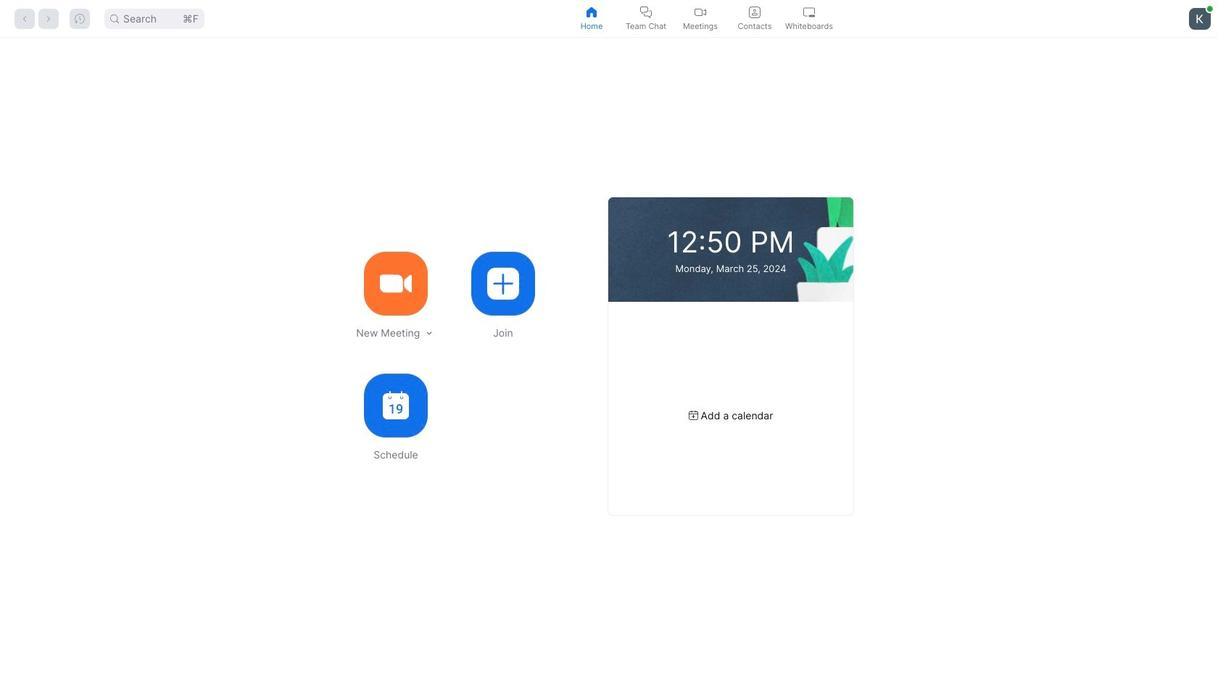 Task type: locate. For each thing, give the bounding box(es) containing it.
home small image
[[586, 6, 598, 18]]

team chat image
[[641, 6, 652, 18]]

tab list
[[565, 0, 837, 37]]

calendar add calendar image
[[689, 411, 698, 420], [689, 411, 698, 420]]

video on image
[[695, 6, 707, 18]]

profile contact image
[[749, 6, 761, 18]]

schedule image
[[383, 391, 409, 419]]

tab panel
[[0, 38, 1219, 674]]

whiteboard small image
[[804, 6, 815, 18]]

chevron down small image
[[424, 328, 435, 338], [424, 328, 435, 338]]

online image
[[1208, 6, 1214, 11], [1208, 6, 1214, 11]]

profile contact image
[[749, 6, 761, 18]]

team chat image
[[641, 6, 652, 18]]

home small image
[[586, 6, 598, 18]]

magnifier image
[[110, 14, 119, 23]]



Task type: vqa. For each thing, say whether or not it's contained in the screenshot.
Burton inside the tree
no



Task type: describe. For each thing, give the bounding box(es) containing it.
magnifier image
[[110, 14, 119, 23]]

video camera on image
[[380, 267, 412, 299]]

plus squircle image
[[488, 267, 519, 299]]

plus squircle image
[[488, 267, 519, 299]]

video camera on image
[[380, 267, 412, 299]]

video on image
[[695, 6, 707, 18]]

whiteboard small image
[[804, 6, 815, 18]]



